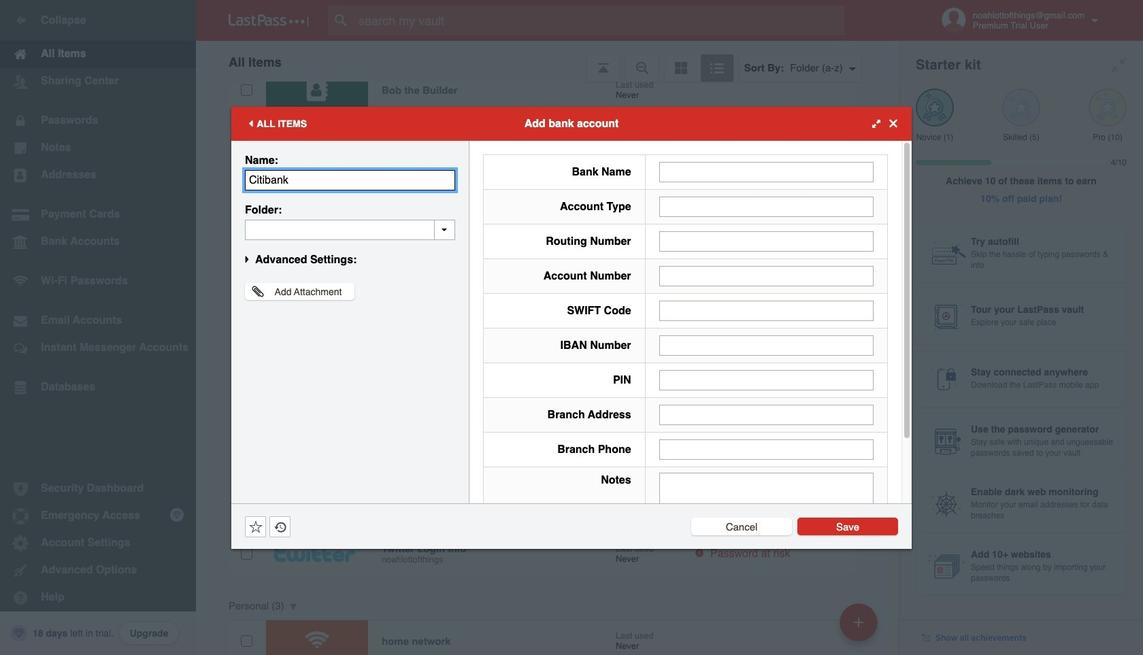 Task type: describe. For each thing, give the bounding box(es) containing it.
new item image
[[854, 618, 864, 627]]

main navigation navigation
[[0, 0, 196, 656]]



Task type: locate. For each thing, give the bounding box(es) containing it.
Search search field
[[328, 5, 872, 35]]

search my vault text field
[[328, 5, 872, 35]]

dialog
[[231, 107, 912, 566]]

None text field
[[659, 162, 874, 182], [659, 266, 874, 286], [659, 473, 874, 557], [659, 162, 874, 182], [659, 266, 874, 286], [659, 473, 874, 557]]

None text field
[[245, 170, 455, 190], [659, 196, 874, 217], [245, 220, 455, 240], [659, 231, 874, 252], [659, 301, 874, 321], [659, 335, 874, 356], [659, 370, 874, 390], [659, 405, 874, 425], [659, 439, 874, 460], [245, 170, 455, 190], [659, 196, 874, 217], [245, 220, 455, 240], [659, 231, 874, 252], [659, 301, 874, 321], [659, 335, 874, 356], [659, 370, 874, 390], [659, 405, 874, 425], [659, 439, 874, 460]]

lastpass image
[[229, 14, 309, 27]]

new item navigation
[[835, 600, 886, 656]]

vault options navigation
[[196, 41, 900, 82]]



